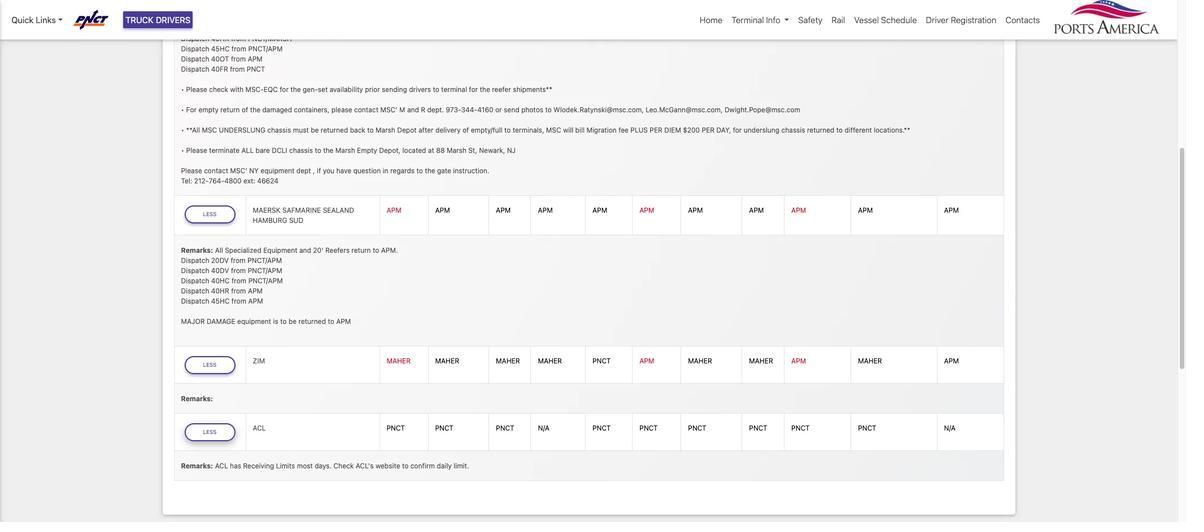Task type: vqa. For each thing, say whether or not it's contained in the screenshot.


Task type: locate. For each thing, give the bounding box(es) containing it.
for right terminal
[[469, 85, 478, 94]]

1 vertical spatial return
[[352, 246, 371, 255]]

diem
[[665, 126, 681, 134]]

pnct/apm inside the remarks: dispatch 40dv from pnct/apm/marsh dispatch 40hc from pnct/apm/marsh dispatch 40hr from pnct/marsh dispatch 45hc from pnct/apm dispatch 40ot from apm dispatch 40fr from pnct
[[248, 44, 283, 53]]

1 40hc from the top
[[211, 24, 230, 33]]

1 remarks: from the top
[[181, 4, 213, 12]]

msc right **all
[[202, 126, 217, 134]]

0 horizontal spatial of
[[242, 105, 248, 114]]

6 dispatch from the top
[[181, 65, 209, 73]]

acl up the receiving
[[253, 425, 266, 433]]

less for acl
[[203, 429, 217, 436]]

1 vertical spatial and
[[299, 246, 311, 255]]

1 vertical spatial of
[[463, 126, 469, 134]]

0 horizontal spatial return
[[221, 105, 240, 114]]

40hr up the 40ot
[[211, 34, 229, 43]]

please
[[331, 105, 352, 114]]

0 horizontal spatial be
[[289, 317, 297, 326]]

2 45hc from the top
[[211, 297, 230, 306]]

2 less button from the top
[[184, 357, 235, 375]]

per left the diem
[[650, 126, 663, 134]]

1 vertical spatial msc'
[[230, 166, 247, 175]]

0 horizontal spatial per
[[650, 126, 663, 134]]

equipment left the is
[[237, 317, 271, 326]]

acl
[[253, 425, 266, 433], [215, 462, 228, 471]]

less button down 764-
[[184, 206, 235, 224]]

0 horizontal spatial acl
[[215, 462, 228, 471]]

1 horizontal spatial return
[[352, 246, 371, 255]]

**all
[[186, 126, 200, 134]]

acl left has
[[215, 462, 228, 471]]

the
[[291, 85, 301, 94], [480, 85, 490, 94], [250, 105, 261, 114], [323, 146, 334, 155], [425, 166, 435, 175]]

reefer
[[492, 85, 511, 94]]

driver
[[926, 15, 949, 25]]

website
[[376, 462, 400, 471]]

or
[[495, 105, 502, 114]]

be
[[311, 126, 319, 134], [289, 317, 297, 326]]

0 vertical spatial 40hc
[[211, 24, 230, 33]]

remarks: for remarks: all specialized equipment and 20' reefers return to apm. dispatch 20dv from pnct/apm dispatch 40dv from pnct/apm dispatch 40hc from pnct/apm dispatch 40hr from apm dispatch 45hc from apm
[[181, 246, 213, 255]]

1 horizontal spatial n/a
[[944, 425, 956, 433]]

0 vertical spatial equipment
[[261, 166, 295, 175]]

marsh
[[376, 126, 395, 134], [335, 146, 355, 155], [447, 146, 467, 155]]

0 vertical spatial 40dv
[[211, 14, 229, 22]]

marsh up depot,
[[376, 126, 395, 134]]

40dv inside remarks: all specialized equipment and 20' reefers return to apm. dispatch 20dv from pnct/apm dispatch 40dv from pnct/apm dispatch 40hc from pnct/apm dispatch 40hr from apm dispatch 45hc from apm
[[211, 267, 229, 275]]

1 40hr from the top
[[211, 34, 229, 43]]

hamburg
[[253, 217, 287, 225]]

40hr down 20dv
[[211, 287, 229, 295]]

the down the msc-
[[250, 105, 261, 114]]

2 vertical spatial less button
[[184, 424, 235, 442]]

to
[[433, 85, 439, 94], [545, 105, 552, 114], [367, 126, 374, 134], [505, 126, 511, 134], [837, 126, 843, 134], [315, 146, 321, 155], [417, 166, 423, 175], [373, 246, 379, 255], [280, 317, 287, 326], [328, 317, 334, 326], [402, 462, 409, 471]]

1 less from the top
[[203, 211, 217, 217]]

for right eqc
[[280, 85, 289, 94]]

1 vertical spatial less
[[203, 362, 217, 368]]

0 vertical spatial contact
[[354, 105, 379, 114]]

msc
[[202, 126, 217, 134], [546, 126, 561, 134]]

has
[[230, 462, 241, 471]]

please
[[186, 85, 207, 94], [186, 146, 207, 155], [181, 166, 202, 175]]

40ot
[[211, 55, 229, 63]]

the left gate
[[425, 166, 435, 175]]

4 maher from the left
[[538, 357, 562, 366]]

0 horizontal spatial and
[[299, 246, 311, 255]]

terminal
[[732, 15, 764, 25]]

1 vertical spatial 40hc
[[211, 277, 230, 285]]

2 40hr from the top
[[211, 287, 229, 295]]

• up tel:
[[181, 146, 184, 155]]

pnct/apm/marsh
[[248, 14, 309, 22], [248, 24, 309, 33]]

0 vertical spatial acl
[[253, 425, 266, 433]]

locations.**
[[874, 126, 911, 134]]

be right 'must'
[[311, 126, 319, 134]]

40hc up the 40ot
[[211, 24, 230, 33]]

40dv down 20dv
[[211, 267, 229, 275]]

of up underslung
[[242, 105, 248, 114]]

4160
[[478, 105, 494, 114]]

1 vertical spatial pnct/apm/marsh
[[248, 24, 309, 33]]

remarks: dispatch 40dv from pnct/apm/marsh dispatch 40hc from pnct/apm/marsh dispatch 40hr from pnct/marsh dispatch 45hc from pnct/apm dispatch 40ot from apm dispatch 40fr from pnct
[[181, 4, 309, 73]]

remarks: inside remarks: all specialized equipment and 20' reefers return to apm. dispatch 20dv from pnct/apm dispatch 40dv from pnct/apm dispatch 40hc from pnct/apm dispatch 40hr from apm dispatch 45hc from apm
[[181, 246, 213, 255]]

0 vertical spatial please
[[186, 85, 207, 94]]

rail
[[832, 15, 845, 25]]

1 vertical spatial 45hc
[[211, 297, 230, 306]]

3 maher from the left
[[496, 357, 520, 366]]

1 vertical spatial contact
[[204, 166, 228, 175]]

pnct inside the remarks: dispatch 40dv from pnct/apm/marsh dispatch 40hc from pnct/apm/marsh dispatch 40hr from pnct/marsh dispatch 45hc from pnct/apm dispatch 40ot from apm dispatch 40fr from pnct
[[247, 65, 265, 73]]

please contact msc' ny equipment dept , if you have question in regards to the gate instruction. tel: 212-764-4800 ext: 46624
[[181, 166, 489, 185]]

and inside remarks: all specialized equipment and 20' reefers return to apm. dispatch 20dv from pnct/apm dispatch 40dv from pnct/apm dispatch 40hc from pnct/apm dispatch 40hr from apm dispatch 45hc from apm
[[299, 246, 311, 255]]

contact up 764-
[[204, 166, 228, 175]]

1 horizontal spatial contact
[[354, 105, 379, 114]]

1 • from the top
[[181, 85, 184, 94]]

msc' up 4800
[[230, 166, 247, 175]]

please up for
[[186, 85, 207, 94]]

maher
[[387, 357, 411, 366], [435, 357, 459, 366], [496, 357, 520, 366], [538, 357, 562, 366], [688, 357, 712, 366], [749, 357, 773, 366], [858, 357, 882, 366]]

maersk
[[253, 206, 281, 215]]

returned right the is
[[299, 317, 326, 326]]

7 dispatch from the top
[[181, 256, 209, 265]]

please for terminate
[[186, 146, 207, 155]]

less for zim
[[203, 362, 217, 368]]

please down **all
[[186, 146, 207, 155]]

1 horizontal spatial msc
[[546, 126, 561, 134]]

45hc up 'damage'
[[211, 297, 230, 306]]

receiving
[[243, 462, 274, 471]]

safety
[[799, 15, 823, 25]]

days.
[[315, 462, 332, 471]]

20'
[[313, 246, 323, 255]]

tel:
[[181, 177, 192, 185]]

0 horizontal spatial msc
[[202, 126, 217, 134]]

and left r
[[407, 105, 419, 114]]

msc-
[[245, 85, 264, 94]]

2 less from the top
[[203, 362, 217, 368]]

with
[[230, 85, 244, 94]]

the left gen- at the left top
[[291, 85, 301, 94]]

vessel
[[854, 15, 879, 25]]

chassis up dcli
[[267, 126, 291, 134]]

chassis
[[267, 126, 291, 134], [782, 126, 805, 134], [289, 146, 313, 155]]

dept
[[297, 166, 311, 175]]

2 vertical spatial please
[[181, 166, 202, 175]]

2 remarks: from the top
[[181, 246, 213, 255]]

apm.
[[381, 246, 398, 255]]

empty/full
[[471, 126, 503, 134]]

0 vertical spatial msc'
[[380, 105, 398, 114]]

1 vertical spatial less button
[[184, 357, 235, 375]]

check
[[209, 85, 228, 94]]

apm
[[248, 55, 263, 63], [387, 206, 402, 215], [435, 206, 450, 215], [496, 206, 511, 215], [538, 206, 553, 215], [593, 206, 608, 215], [640, 206, 655, 215], [688, 206, 703, 215], [749, 206, 764, 215], [792, 206, 806, 215], [858, 206, 873, 215], [944, 206, 959, 215], [248, 287, 263, 295], [248, 297, 263, 306], [336, 317, 351, 326], [640, 357, 655, 366], [792, 357, 806, 366], [944, 357, 959, 366]]

chassis right underslung on the top of the page
[[782, 126, 805, 134]]

1 vertical spatial 40hr
[[211, 287, 229, 295]]

home link
[[696, 9, 727, 31]]

3 • from the top
[[181, 126, 184, 134]]

0 horizontal spatial n/a
[[538, 425, 550, 433]]

2 per from the left
[[702, 126, 715, 134]]

less button for acl
[[184, 424, 235, 442]]

1 vertical spatial acl
[[215, 462, 228, 471]]

3 less button from the top
[[184, 424, 235, 442]]

remarks: inside the remarks: dispatch 40dv from pnct/apm/marsh dispatch 40hc from pnct/apm/marsh dispatch 40hr from pnct/marsh dispatch 45hc from pnct/apm dispatch 40ot from apm dispatch 40fr from pnct
[[181, 4, 213, 12]]

40fr
[[211, 65, 228, 73]]

for right day,
[[733, 126, 742, 134]]

marsh right 88
[[447, 146, 467, 155]]

and left 20'
[[299, 246, 311, 255]]

less button
[[184, 206, 235, 224], [184, 357, 235, 375], [184, 424, 235, 442]]

4 remarks: from the top
[[181, 462, 213, 471]]

quick links
[[11, 15, 56, 25]]

40dv up the 40ot
[[211, 14, 229, 22]]

equipment
[[261, 166, 295, 175], [237, 317, 271, 326]]

msc' inside please contact msc' ny equipment dept , if you have question in regards to the gate instruction. tel: 212-764-4800 ext: 46624
[[230, 166, 247, 175]]

shipments**
[[513, 85, 553, 94]]

less button for zim
[[184, 357, 235, 375]]

1 less button from the top
[[184, 206, 235, 224]]

1 45hc from the top
[[211, 44, 230, 53]]

973-
[[446, 105, 461, 114]]

terminal info
[[732, 15, 781, 25]]

please up tel:
[[181, 166, 202, 175]]

2 • from the top
[[181, 105, 184, 114]]

• for •  for empty return of the damaged containers, please contact msc' m and r dept. 973-344-4160 or send photos  to wlodek.ratynski@msc.com, leo.mcgann@msc.com, dwight.pope@msc.com
[[181, 105, 184, 114]]

msc'
[[380, 105, 398, 114], [230, 166, 247, 175]]

• left **all
[[181, 126, 184, 134]]

msc left will
[[546, 126, 561, 134]]

40dv inside the remarks: dispatch 40dv from pnct/apm/marsh dispatch 40hc from pnct/apm/marsh dispatch 40hr from pnct/marsh dispatch 45hc from pnct/apm dispatch 40ot from apm dispatch 40fr from pnct
[[211, 14, 229, 22]]

less button up has
[[184, 424, 235, 442]]

contact down • please check with msc-eqc for the gen-set availability prior sending drivers to terminal for the reefer shipments** at the top of the page
[[354, 105, 379, 114]]

vessel schedule link
[[850, 9, 922, 31]]

40hc inside the remarks: dispatch 40dv from pnct/apm/marsh dispatch 40hc from pnct/apm/marsh dispatch 40hr from pnct/marsh dispatch 45hc from pnct/apm dispatch 40ot from apm dispatch 40fr from pnct
[[211, 24, 230, 33]]

of
[[242, 105, 248, 114], [463, 126, 469, 134]]

the left reefer
[[480, 85, 490, 94]]

per left day,
[[702, 126, 715, 134]]

0 vertical spatial less
[[203, 211, 217, 217]]

3 remarks: from the top
[[181, 395, 213, 403]]

0 vertical spatial less button
[[184, 206, 235, 224]]

1 vertical spatial please
[[186, 146, 207, 155]]

1 vertical spatial equipment
[[237, 317, 271, 326]]

2 40hc from the top
[[211, 277, 230, 285]]

be right the is
[[289, 317, 297, 326]]

9 dispatch from the top
[[181, 277, 209, 285]]

fee
[[619, 126, 629, 134]]

0 horizontal spatial for
[[280, 85, 289, 94]]

less button down 'damage'
[[184, 357, 235, 375]]

equipment up 46624
[[261, 166, 295, 175]]

return right reefers
[[352, 246, 371, 255]]

3 less from the top
[[203, 429, 217, 436]]

0 vertical spatial of
[[242, 105, 248, 114]]

1 maher from the left
[[387, 357, 411, 366]]

11 dispatch from the top
[[181, 297, 209, 306]]

delivery
[[436, 126, 461, 134]]

apm inside the remarks: dispatch 40dv from pnct/apm/marsh dispatch 40hc from pnct/apm/marsh dispatch 40hr from pnct/marsh dispatch 45hc from pnct/apm dispatch 40ot from apm dispatch 40fr from pnct
[[248, 55, 263, 63]]

45hc up the 40ot
[[211, 44, 230, 53]]

• for • **all msc underslung chassis must be returned back to marsh depot after delivery of empty/full to terminals, msc will bill migration fee plus per diem $200 per day, for underslung chassis returned to different locations.**
[[181, 126, 184, 134]]

empty
[[357, 146, 377, 155]]

sending
[[382, 85, 407, 94]]

2 40dv from the top
[[211, 267, 229, 275]]

2 horizontal spatial for
[[733, 126, 742, 134]]

• for • please terminate all bare dcli chassis to the marsh empty depot, located at 88 marsh st, newark, nj
[[181, 146, 184, 155]]

info
[[766, 15, 781, 25]]

1 40dv from the top
[[211, 14, 229, 22]]

0 horizontal spatial contact
[[204, 166, 228, 175]]

0 vertical spatial 40hr
[[211, 34, 229, 43]]

remarks: for remarks:
[[181, 395, 213, 403]]

45hc inside remarks: all specialized equipment and 20' reefers return to apm. dispatch 20dv from pnct/apm dispatch 40dv from pnct/apm dispatch 40hc from pnct/apm dispatch 40hr from apm dispatch 45hc from apm
[[211, 297, 230, 306]]

limits
[[276, 462, 295, 471]]

45hc inside the remarks: dispatch 40dv from pnct/apm/marsh dispatch 40hc from pnct/apm/marsh dispatch 40hr from pnct/marsh dispatch 45hc from pnct/apm dispatch 40ot from apm dispatch 40fr from pnct
[[211, 44, 230, 53]]

marsh up have
[[335, 146, 355, 155]]

2 vertical spatial less
[[203, 429, 217, 436]]

• left for
[[181, 105, 184, 114]]

m
[[399, 105, 405, 114]]

zim
[[253, 357, 265, 366]]

1 per from the left
[[650, 126, 663, 134]]

1 horizontal spatial and
[[407, 105, 419, 114]]

drivers
[[409, 85, 431, 94]]

you
[[323, 166, 335, 175]]

4 • from the top
[[181, 146, 184, 155]]

at
[[428, 146, 434, 155]]

of right delivery on the top of page
[[463, 126, 469, 134]]

40hc down 20dv
[[211, 277, 230, 285]]

msc' left m
[[380, 105, 398, 114]]

drivers
[[156, 15, 191, 25]]

returned
[[321, 126, 348, 134], [807, 126, 835, 134], [299, 317, 326, 326]]

located
[[403, 146, 426, 155]]

40hc
[[211, 24, 230, 33], [211, 277, 230, 285]]

r
[[421, 105, 426, 114]]

please inside please contact msc' ny equipment dept , if you have question in regards to the gate instruction. tel: 212-764-4800 ext: 46624
[[181, 166, 202, 175]]

0 horizontal spatial msc'
[[230, 166, 247, 175]]

1 horizontal spatial per
[[702, 126, 715, 134]]

0 vertical spatial be
[[311, 126, 319, 134]]

n/a
[[538, 425, 550, 433], [944, 425, 956, 433]]

1 vertical spatial 40dv
[[211, 267, 229, 275]]

return down 'with'
[[221, 105, 240, 114]]

• left the check
[[181, 85, 184, 94]]

$200
[[683, 126, 700, 134]]

home
[[700, 15, 723, 25]]

availability
[[330, 85, 363, 94]]

0 vertical spatial 45hc
[[211, 44, 230, 53]]

1 horizontal spatial msc'
[[380, 105, 398, 114]]



Task type: describe. For each thing, give the bounding box(es) containing it.
links
[[36, 15, 56, 25]]

1 n/a from the left
[[538, 425, 550, 433]]

ext:
[[244, 177, 255, 185]]

1 horizontal spatial acl
[[253, 425, 266, 433]]

to inside please contact msc' ny equipment dept , if you have question in regards to the gate instruction. tel: 212-764-4800 ext: 46624
[[417, 166, 423, 175]]

contact inside please contact msc' ny equipment dept , if you have question in regards to the gate instruction. tel: 212-764-4800 ext: 46624
[[204, 166, 228, 175]]

20dv
[[211, 256, 229, 265]]

most
[[297, 462, 313, 471]]

2 maher from the left
[[435, 357, 459, 366]]

dept.
[[427, 105, 444, 114]]

truck drivers
[[125, 15, 191, 25]]

764-
[[209, 177, 224, 185]]

contacts
[[1006, 15, 1040, 25]]

•  for empty return of the damaged containers, please contact msc' m and r dept. 973-344-4160 or send photos  to wlodek.ratynski@msc.com, leo.mcgann@msc.com, dwight.pope@msc.com
[[181, 105, 801, 114]]

chassis down 'must'
[[289, 146, 313, 155]]

5 dispatch from the top
[[181, 55, 209, 63]]

set
[[318, 85, 328, 94]]

contacts link
[[1001, 9, 1045, 31]]

damage
[[207, 317, 235, 326]]

daily
[[437, 462, 452, 471]]

terminate
[[209, 146, 240, 155]]

4 dispatch from the top
[[181, 44, 209, 53]]

,
[[313, 166, 315, 175]]

1 dispatch from the top
[[181, 14, 209, 22]]

2 horizontal spatial marsh
[[447, 146, 467, 155]]

remarks: for remarks: dispatch 40dv from pnct/apm/marsh dispatch 40hc from pnct/apm/marsh dispatch 40hr from pnct/marsh dispatch 45hc from pnct/apm dispatch 40ot from apm dispatch 40fr from pnct
[[181, 4, 213, 12]]

major damage equipment is to be returned to apm
[[181, 317, 351, 326]]

2 msc from the left
[[546, 126, 561, 134]]

quick
[[11, 15, 34, 25]]

1 horizontal spatial for
[[469, 85, 478, 94]]

return inside remarks: all specialized equipment and 20' reefers return to apm. dispatch 20dv from pnct/apm dispatch 40dv from pnct/apm dispatch 40hc from pnct/apm dispatch 40hr from apm dispatch 45hc from apm
[[352, 246, 371, 255]]

1 horizontal spatial be
[[311, 126, 319, 134]]

0 vertical spatial and
[[407, 105, 419, 114]]

3 dispatch from the top
[[181, 34, 209, 43]]

dwight.pope@msc.com
[[725, 105, 801, 114]]

less button for maersk safmarine sealand hamburg sud
[[184, 206, 235, 224]]

40hr inside remarks: all specialized equipment and 20' reefers return to apm. dispatch 20dv from pnct/apm dispatch 40dv from pnct/apm dispatch 40hc from pnct/apm dispatch 40hr from apm dispatch 45hc from apm
[[211, 287, 229, 295]]

88
[[436, 146, 445, 155]]

check
[[334, 462, 354, 471]]

less for maersk safmarine sealand hamburg sud
[[203, 211, 217, 217]]

plus
[[631, 126, 648, 134]]

terminal info link
[[727, 9, 794, 31]]

for
[[186, 105, 197, 114]]

remarks: all specialized equipment and 20' reefers return to apm. dispatch 20dv from pnct/apm dispatch 40dv from pnct/apm dispatch 40hc from pnct/apm dispatch 40hr from apm dispatch 45hc from apm
[[181, 246, 398, 306]]

5 maher from the left
[[688, 357, 712, 366]]

empty
[[199, 105, 219, 114]]

safety link
[[794, 9, 827, 31]]

8 dispatch from the top
[[181, 267, 209, 275]]

the up you
[[323, 146, 334, 155]]

underslung
[[744, 126, 780, 134]]

ny
[[249, 166, 259, 175]]

6 maher from the left
[[749, 357, 773, 366]]

0 vertical spatial return
[[221, 105, 240, 114]]

equipment
[[263, 246, 298, 255]]

gen-
[[303, 85, 318, 94]]

40hr inside the remarks: dispatch 40dv from pnct/apm/marsh dispatch 40hc from pnct/apm/marsh dispatch 40hr from pnct/marsh dispatch 45hc from pnct/apm dispatch 40ot from apm dispatch 40fr from pnct
[[211, 34, 229, 43]]

confirm
[[411, 462, 435, 471]]

dcli
[[272, 146, 287, 155]]

all
[[242, 146, 254, 155]]

46624
[[257, 177, 279, 185]]

0 horizontal spatial marsh
[[335, 146, 355, 155]]

major
[[181, 317, 205, 326]]

specialized
[[225, 246, 261, 255]]

st,
[[469, 146, 477, 155]]

wlodek.ratynski@msc.com,
[[554, 105, 644, 114]]

equipment inside please contact msc' ny equipment dept , if you have question in regards to the gate instruction. tel: 212-764-4800 ext: 46624
[[261, 166, 295, 175]]

will
[[563, 126, 574, 134]]

depot,
[[379, 146, 401, 155]]

instruction.
[[453, 166, 489, 175]]

returned left different
[[807, 126, 835, 134]]

1 msc from the left
[[202, 126, 217, 134]]

7 maher from the left
[[858, 357, 882, 366]]

nj
[[507, 146, 516, 155]]

acl's
[[356, 462, 374, 471]]

leo.mcgann@msc.com,
[[646, 105, 723, 114]]

40hc inside remarks: all specialized equipment and 20' reefers return to apm. dispatch 20dv from pnct/apm dispatch 40dv from pnct/apm dispatch 40hc from pnct/apm dispatch 40hr from apm dispatch 45hc from apm
[[211, 277, 230, 285]]

bill
[[576, 126, 585, 134]]

2 n/a from the left
[[944, 425, 956, 433]]

• **all msc underslung chassis must be returned back to marsh depot after delivery of empty/full to terminals, msc will bill migration fee plus per diem $200 per day, for underslung chassis returned to different locations.**
[[181, 126, 911, 134]]

0 vertical spatial pnct/apm/marsh
[[248, 14, 309, 22]]

if
[[317, 166, 321, 175]]

to inside remarks: all specialized equipment and 20' reefers return to apm. dispatch 20dv from pnct/apm dispatch 40dv from pnct/apm dispatch 40hc from pnct/apm dispatch 40hr from apm dispatch 45hc from apm
[[373, 246, 379, 255]]

all
[[215, 246, 223, 255]]

driver registration
[[926, 15, 997, 25]]

newark,
[[479, 146, 505, 155]]

containers,
[[294, 105, 330, 114]]

remarks: acl has receiving limits most days.  check acl's website to confirm daily limit.
[[181, 462, 469, 471]]

4800
[[224, 177, 242, 185]]

1 vertical spatial be
[[289, 317, 297, 326]]

rail link
[[827, 9, 850, 31]]

maersk safmarine sealand hamburg sud
[[253, 206, 354, 225]]

• for • please check with msc-eqc for the gen-set availability prior sending drivers to terminal for the reefer shipments**
[[181, 85, 184, 94]]

1 horizontal spatial of
[[463, 126, 469, 134]]

vessel schedule
[[854, 15, 917, 25]]

remarks: for remarks: acl has receiving limits most days.  check acl's website to confirm daily limit.
[[181, 462, 213, 471]]

please for check
[[186, 85, 207, 94]]

truck
[[125, 15, 154, 25]]

• please terminate all bare dcli chassis to the marsh empty depot, located at 88 marsh st, newark, nj
[[181, 146, 516, 155]]

quick links link
[[11, 14, 63, 26]]

limit.
[[454, 462, 469, 471]]

bare
[[256, 146, 270, 155]]

must
[[293, 126, 309, 134]]

sealand
[[323, 206, 354, 215]]

1 horizontal spatial marsh
[[376, 126, 395, 134]]

terminals,
[[513, 126, 544, 134]]

schedule
[[881, 15, 917, 25]]

pnct/marsh
[[248, 34, 292, 43]]

• please check with msc-eqc for the gen-set availability prior sending drivers to terminal for the reefer shipments**
[[181, 85, 553, 94]]

back
[[350, 126, 365, 134]]

send
[[504, 105, 520, 114]]

10 dispatch from the top
[[181, 287, 209, 295]]

2 dispatch from the top
[[181, 24, 209, 33]]

returned down please
[[321, 126, 348, 134]]

depot
[[397, 126, 417, 134]]

the inside please contact msc' ny equipment dept , if you have question in regards to the gate instruction. tel: 212-764-4800 ext: 46624
[[425, 166, 435, 175]]

day,
[[717, 126, 731, 134]]



